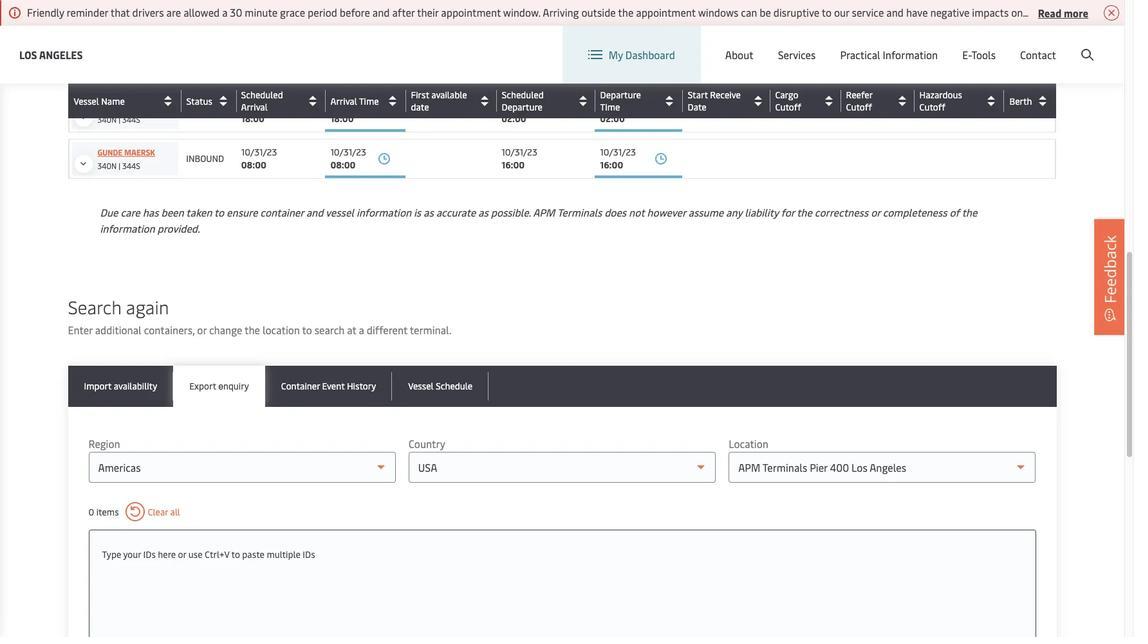 Task type: locate. For each thing, give the bounding box(es) containing it.
0 horizontal spatial 10/31/23 02:00
[[502, 100, 537, 125]]

the right change
[[245, 323, 260, 337]]

information down "care"
[[100, 221, 155, 236]]

vessel
[[74, 95, 99, 107], [408, 380, 434, 393]]

does
[[605, 205, 626, 220]]

3 inbound from the top
[[186, 153, 224, 165]]

1 scheduled from the left
[[241, 89, 283, 101]]

my
[[609, 48, 623, 62]]

1 horizontal spatial as
[[478, 205, 488, 220]]

1 horizontal spatial 10/31/23 08:00
[[330, 146, 366, 171]]

1 horizontal spatial and
[[373, 5, 390, 19]]

vessel
[[326, 205, 354, 220]]

e-
[[963, 48, 972, 62]]

08:00 inside inbound 08:00
[[241, 6, 266, 19]]

provided.
[[157, 221, 200, 236]]

1 10/31/23 08:00 from the left
[[241, 146, 277, 171]]

| down gunde
[[119, 161, 120, 171]]

scheduled for arrival
[[241, 89, 283, 101]]

2 horizontal spatial and
[[887, 5, 904, 19]]

time inside departure time
[[600, 101, 620, 113]]

1 18:00 from the left
[[241, 113, 265, 125]]

vessel left the name
[[74, 95, 99, 107]]

maersk left emden
[[98, 101, 128, 111]]

1 10/30/23 18:00 from the left
[[241, 100, 279, 125]]

on left tim
[[1110, 5, 1122, 19]]

1 horizontal spatial arrival
[[331, 95, 357, 107]]

1 02:00 from the left
[[502, 113, 526, 125]]

to left paste
[[231, 549, 240, 561]]

341n | 343s button
[[74, 0, 176, 25]]

cargo cutoff
[[775, 89, 801, 113]]

vessel schedule button
[[392, 366, 489, 407]]

vessel name
[[74, 95, 125, 107]]

0 horizontal spatial time
[[359, 95, 379, 107]]

0 vertical spatial or
[[871, 205, 881, 220]]

my dashboard button
[[588, 26, 675, 84]]

on
[[1011, 5, 1023, 19], [1110, 5, 1122, 19]]

possible.
[[491, 205, 531, 220]]

0 horizontal spatial 10/30/23 18:00
[[241, 100, 279, 125]]

care
[[121, 205, 140, 220]]

1 horizontal spatial information
[[357, 205, 411, 220]]

340n for gunde maersk 340n | 344s
[[98, 161, 117, 171]]

cutoff down practical
[[846, 101, 872, 113]]

2 vertical spatial inbound
[[186, 153, 224, 165]]

1 vertical spatial 344s
[[122, 161, 140, 171]]

window.
[[503, 5, 541, 19]]

time down 10/30/23 16:00
[[600, 101, 620, 113]]

1 vertical spatial maersk
[[124, 147, 155, 158]]

0 horizontal spatial 02:00
[[502, 113, 526, 125]]

1 horizontal spatial location
[[795, 37, 835, 51]]

on right impacts on the right of the page
[[1011, 5, 1023, 19]]

as right is
[[424, 205, 434, 220]]

0 horizontal spatial cutoff
[[775, 101, 801, 113]]

at
[[347, 323, 356, 337]]

08:00 up vessel
[[330, 159, 356, 171]]

feedback
[[1100, 235, 1121, 304]]

|
[[117, 14, 119, 24], [119, 115, 120, 125], [119, 161, 120, 171]]

more
[[1064, 5, 1089, 20]]

2 02:00 from the left
[[600, 113, 625, 125]]

the right outside
[[618, 5, 634, 19]]

drivers left are
[[132, 5, 164, 19]]

or inside search again enter additional containers, or change the location to search at a different terminal.
[[197, 323, 207, 337]]

16:00 left arriving
[[502, 6, 525, 19]]

cutoff for cargo
[[775, 101, 801, 113]]

the
[[618, 5, 634, 19], [797, 205, 812, 220], [962, 205, 977, 220], [245, 323, 260, 337]]

cutoff inside button
[[775, 101, 801, 113]]

clear all button
[[125, 503, 180, 522]]

arrival
[[331, 95, 357, 107], [241, 101, 268, 113]]

hazardous cutoff button
[[920, 89, 1001, 113]]

outside
[[582, 5, 616, 19]]

and left after
[[373, 5, 390, 19]]

02:00 down 10/30/23 16:00
[[600, 113, 625, 125]]

ids right multiple
[[303, 549, 315, 561]]

2 horizontal spatial cutoff
[[920, 101, 946, 113]]

close alert image
[[1104, 5, 1119, 21]]

cutoff
[[775, 101, 801, 113], [846, 101, 872, 113], [920, 101, 946, 113]]

| inside the "gunde maersk 340n | 344s"
[[119, 161, 120, 171]]

practical information button
[[840, 26, 938, 84]]

None text field
[[102, 544, 1023, 567]]

344s for emden
[[122, 115, 140, 125]]

1 horizontal spatial ids
[[303, 549, 315, 561]]

1 horizontal spatial a
[[359, 323, 364, 337]]

08:00 up ensure in the top of the page
[[241, 159, 266, 171]]

be
[[760, 5, 771, 19]]

drivers left who on the right
[[1026, 5, 1057, 19]]

10/30/23
[[600, 49, 638, 61], [241, 100, 279, 112], [330, 100, 368, 112]]

reminder
[[67, 5, 108, 19]]

status button
[[186, 91, 233, 111]]

appointment up dashboard
[[636, 5, 696, 19]]

344s for maersk
[[122, 161, 140, 171]]

maersk
[[98, 101, 128, 111], [124, 147, 155, 158]]

1 horizontal spatial on
[[1110, 5, 1122, 19]]

16:00 up departure time
[[600, 62, 623, 74]]

a right at
[[359, 323, 364, 337]]

0 horizontal spatial departure
[[502, 101, 543, 113]]

and
[[373, 5, 390, 19], [887, 5, 904, 19], [306, 205, 323, 220]]

inbound 08:00
[[186, 0, 266, 19]]

344s inside maersk emden 340n | 344s
[[122, 115, 140, 125]]

scheduled arrival
[[241, 89, 283, 113]]

340n inside maersk emden 340n | 344s
[[98, 115, 117, 125]]

1 344s from the top
[[122, 115, 140, 125]]

0 vertical spatial 340n
[[98, 115, 117, 125]]

cutoff right reefer cutoff button
[[920, 101, 946, 113]]

or left use
[[178, 549, 186, 561]]

0 horizontal spatial scheduled
[[241, 89, 283, 101]]

1 vertical spatial |
[[119, 115, 120, 125]]

340n down gunde
[[98, 161, 117, 171]]

2 10/30/23 18:00 from the left
[[330, 100, 368, 125]]

or left change
[[197, 323, 207, 337]]

02:00
[[502, 113, 526, 125], [600, 113, 625, 125]]

0 horizontal spatial 10/31/23 16:00
[[502, 146, 537, 171]]

0 horizontal spatial as
[[424, 205, 434, 220]]

0 horizontal spatial and
[[306, 205, 323, 220]]

to right taken on the top of the page
[[214, 205, 224, 220]]

0 horizontal spatial ids
[[143, 549, 156, 561]]

3 cutoff from the left
[[920, 101, 946, 113]]

0 horizontal spatial arrival
[[241, 101, 268, 113]]

or right correctness
[[871, 205, 881, 220]]

country
[[409, 437, 445, 451]]

30
[[230, 5, 242, 19]]

cutoff inside reefer cutoff
[[846, 101, 872, 113]]

scheduled arrival button
[[241, 89, 322, 113]]

0 vertical spatial information
[[357, 205, 411, 220]]

1 horizontal spatial vessel
[[408, 380, 434, 393]]

0 horizontal spatial 10/30/23
[[241, 100, 279, 112]]

0 horizontal spatial drivers
[[132, 5, 164, 19]]

apm
[[533, 205, 555, 220]]

1 vertical spatial a
[[359, 323, 364, 337]]

switch
[[762, 37, 793, 51]]

10/31/23 16:00 up does on the right top
[[600, 146, 636, 171]]

1 on from the left
[[1011, 5, 1023, 19]]

02:00 right first available date button
[[502, 113, 526, 125]]

after
[[392, 5, 415, 19]]

use
[[188, 549, 203, 561]]

clear all
[[148, 506, 180, 519]]

arrival inside scheduled arrival
[[241, 101, 268, 113]]

before
[[340, 5, 370, 19]]

1 vertical spatial location
[[729, 437, 769, 451]]

scheduled departure button
[[502, 89, 592, 113]]

0 vertical spatial |
[[117, 14, 119, 24]]

type your ids here or use ctrl+v to paste multiple ids
[[102, 549, 315, 561]]

time left date
[[359, 95, 379, 107]]

a left 30
[[222, 5, 228, 19]]

2 inbound from the top
[[186, 106, 224, 118]]

cutoff down services
[[775, 101, 801, 113]]

login / create account link
[[972, 26, 1100, 64]]

container event history
[[281, 380, 376, 393]]

arrival time
[[331, 95, 379, 107]]

10/30/23 18:00
[[241, 100, 279, 125], [330, 100, 368, 125]]

344s inside the "gunde maersk 340n | 344s"
[[122, 161, 140, 171]]

2 scheduled from the left
[[502, 89, 544, 101]]

enter
[[68, 323, 93, 337]]

0 vertical spatial maersk
[[98, 101, 128, 111]]

1 vertical spatial inbound
[[186, 106, 224, 118]]

ids
[[143, 549, 156, 561], [303, 549, 315, 561]]

340n for maersk emden 340n | 344s
[[98, 115, 117, 125]]

2 horizontal spatial or
[[871, 205, 881, 220]]

global menu
[[876, 38, 935, 52]]

account
[[1062, 38, 1100, 52]]

the right of
[[962, 205, 977, 220]]

2 horizontal spatial 10/30/23
[[600, 49, 638, 61]]

1 horizontal spatial 02:00
[[600, 113, 625, 125]]

2 vertical spatial or
[[178, 549, 186, 561]]

information left is
[[357, 205, 411, 220]]

1 horizontal spatial 10/31/23 02:00
[[600, 100, 636, 125]]

0 horizontal spatial 18:00
[[241, 113, 265, 125]]

| right 341n
[[117, 14, 119, 24]]

10/31/23 16:00 up possible.
[[502, 146, 537, 171]]

1 vertical spatial 340n
[[98, 161, 117, 171]]

0 vertical spatial 344s
[[122, 115, 140, 125]]

0 horizontal spatial or
[[178, 549, 186, 561]]

maersk right gunde
[[124, 147, 155, 158]]

2 344s from the top
[[122, 161, 140, 171]]

export еnquiry button
[[173, 366, 265, 407]]

10/31/23 08:00 up vessel
[[330, 146, 366, 171]]

344s down emden
[[122, 115, 140, 125]]

scheduled
[[241, 89, 283, 101], [502, 89, 544, 101]]

maersk inside the "gunde maersk 340n | 344s"
[[124, 147, 155, 158]]

0 vertical spatial vessel
[[74, 95, 99, 107]]

| for maersk
[[119, 115, 120, 125]]

cutoff inside hazardous cutoff
[[920, 101, 946, 113]]

2 cutoff from the left
[[846, 101, 872, 113]]

1 vertical spatial vessel
[[408, 380, 434, 393]]

1 horizontal spatial 18:00
[[330, 113, 354, 125]]

0 horizontal spatial vessel
[[74, 95, 99, 107]]

inbound left 30
[[186, 0, 224, 12]]

1 horizontal spatial cutoff
[[846, 101, 872, 113]]

as right accurate
[[478, 205, 488, 220]]

0 horizontal spatial on
[[1011, 5, 1023, 19]]

vessel left schedule
[[408, 380, 434, 393]]

arrival right scheduled arrival button
[[331, 95, 357, 107]]

1 horizontal spatial 10/30/23 18:00
[[330, 100, 368, 125]]

vessel for vessel schedule
[[408, 380, 434, 393]]

e-tools button
[[963, 26, 996, 84]]

vessel for vessel name
[[74, 95, 99, 107]]

0 horizontal spatial appointment
[[441, 5, 501, 19]]

1 horizontal spatial scheduled
[[502, 89, 544, 101]]

time for departure time
[[600, 101, 620, 113]]

tab list
[[68, 366, 1057, 407]]

08:00 left the grace
[[241, 6, 266, 19]]

services
[[778, 48, 816, 62]]

the inside search again enter additional containers, or change the location to search at a different terminal.
[[245, 323, 260, 337]]

accurate
[[436, 205, 476, 220]]

2 340n from the top
[[98, 161, 117, 171]]

10/31/23 16:00
[[502, 146, 537, 171], [600, 146, 636, 171]]

| inside maersk emden 340n | 344s
[[119, 115, 120, 125]]

1 cutoff from the left
[[775, 101, 801, 113]]

inbound inside inbound 08:00
[[186, 0, 224, 12]]

to left search on the bottom of the page
[[302, 323, 312, 337]]

start
[[688, 89, 708, 101]]

343s
[[120, 14, 138, 24]]

| down vessel name button on the left top of the page
[[119, 115, 120, 125]]

340n inside the "gunde maersk 340n | 344s"
[[98, 161, 117, 171]]

read
[[1038, 5, 1062, 20]]

16:00 up my
[[600, 6, 623, 19]]

allowed
[[184, 5, 220, 19]]

about button
[[725, 26, 754, 84]]

1 vertical spatial or
[[197, 323, 207, 337]]

gunde
[[98, 147, 123, 158]]

| for gunde
[[119, 161, 120, 171]]

and left have
[[887, 5, 904, 19]]

inbound left scheduled arrival
[[186, 106, 224, 118]]

departure time
[[600, 89, 641, 113]]

dashboard
[[626, 48, 675, 62]]

departure
[[600, 89, 641, 101], [502, 101, 543, 113]]

arrival right status button
[[241, 101, 268, 113]]

ids right your
[[143, 549, 156, 561]]

appointment right their
[[441, 5, 501, 19]]

to inside search again enter additional containers, or change the location to search at a different terminal.
[[302, 323, 312, 337]]

arrival time button
[[331, 91, 403, 111]]

1 340n from the top
[[98, 115, 117, 125]]

to
[[822, 5, 832, 19], [214, 205, 224, 220], [302, 323, 312, 337], [231, 549, 240, 561]]

344s down gunde
[[122, 161, 140, 171]]

10/31/23 08:00 up ensure in the top of the page
[[241, 146, 277, 171]]

los angeles
[[19, 47, 83, 61]]

1 horizontal spatial appointment
[[636, 5, 696, 19]]

0 vertical spatial inbound
[[186, 0, 224, 12]]

0 horizontal spatial a
[[222, 5, 228, 19]]

and left vessel
[[306, 205, 323, 220]]

all
[[170, 506, 180, 519]]

1 horizontal spatial or
[[197, 323, 207, 337]]

hazardous
[[920, 89, 962, 101]]

friendly
[[27, 5, 64, 19]]

1 horizontal spatial drivers
[[1026, 5, 1057, 19]]

0 vertical spatial location
[[795, 37, 835, 51]]

1 horizontal spatial time
[[600, 101, 620, 113]]

friendly reminder that drivers are allowed a 30 minute grace period before and after their appointment window. arriving outside the appointment windows can be disruptive to our service and have negative impacts on drivers who arrive on tim
[[27, 5, 1134, 19]]

1 horizontal spatial 10/31/23 16:00
[[600, 146, 636, 171]]

2 vertical spatial |
[[119, 161, 120, 171]]

1 inbound from the top
[[186, 0, 224, 12]]

340n down the name
[[98, 115, 117, 125]]

first available date
[[411, 89, 467, 113]]

inbound up taken on the top of the page
[[186, 153, 224, 165]]

1 vertical spatial information
[[100, 221, 155, 236]]

0 horizontal spatial 10/31/23 08:00
[[241, 146, 277, 171]]



Task type: describe. For each thing, give the bounding box(es) containing it.
for
[[781, 205, 795, 220]]

information
[[883, 48, 938, 62]]

2 ids from the left
[[303, 549, 315, 561]]

here
[[158, 549, 176, 561]]

scheduled for departure
[[502, 89, 544, 101]]

of
[[950, 205, 960, 220]]

any
[[726, 205, 742, 220]]

different
[[367, 323, 408, 337]]

search
[[68, 295, 122, 319]]

2 18:00 from the left
[[330, 113, 354, 125]]

or inside due care has been taken to ensure container and vessel information is as accurate as possible. apm terminals does not however assume any liability for the correctness or completeness of the information provided.
[[871, 205, 881, 220]]

name
[[101, 95, 125, 107]]

еnquiry
[[218, 380, 249, 393]]

liability
[[745, 205, 779, 220]]

read more button
[[1038, 5, 1089, 21]]

contact button
[[1020, 26, 1056, 84]]

0 horizontal spatial information
[[100, 221, 155, 236]]

hazardous cutoff
[[920, 89, 962, 113]]

a inside search again enter additional containers, or change the location to search at a different terminal.
[[359, 323, 364, 337]]

10/30/23 16:00
[[600, 49, 638, 74]]

reefer cutoff
[[846, 89, 873, 113]]

practical
[[840, 48, 880, 62]]

e-tools
[[963, 48, 996, 62]]

change
[[209, 323, 242, 337]]

event
[[322, 380, 345, 393]]

ctrl+v
[[205, 549, 229, 561]]

departure time button
[[600, 89, 679, 113]]

not
[[629, 205, 645, 220]]

is
[[414, 205, 421, 220]]

my dashboard
[[609, 48, 675, 62]]

container
[[281, 380, 320, 393]]

completeness
[[883, 205, 947, 220]]

1 horizontal spatial 10/30/23
[[330, 100, 368, 112]]

inbound for 10/30/23 18:00
[[186, 106, 224, 118]]

2 10/31/23 02:00 from the left
[[600, 100, 636, 125]]

to inside due care has been taken to ensure container and vessel information is as accurate as possible. apm terminals does not however assume any liability for the correctness or completeness of the information provided.
[[214, 205, 224, 220]]

2 10/31/23 16:00 from the left
[[600, 146, 636, 171]]

import
[[84, 380, 112, 393]]

emden
[[130, 101, 156, 111]]

scheduled departure
[[502, 89, 544, 113]]

been
[[161, 205, 184, 220]]

however
[[647, 205, 686, 220]]

2 drivers from the left
[[1026, 5, 1057, 19]]

start receive date button
[[688, 89, 767, 113]]

departure inside scheduled departure
[[502, 101, 543, 113]]

berth
[[1010, 95, 1032, 107]]

taken
[[186, 205, 212, 220]]

time for arrival time
[[359, 95, 379, 107]]

switch location button
[[742, 37, 835, 51]]

service
[[852, 5, 884, 19]]

containers,
[[144, 323, 195, 337]]

2 as from the left
[[478, 205, 488, 220]]

1 ids from the left
[[143, 549, 156, 561]]

due care has been taken to ensure container and vessel information is as accurate as possible. apm terminals does not however assume any liability for the correctness or completeness of the information provided.
[[100, 205, 977, 236]]

terminal.
[[410, 323, 452, 337]]

1 appointment from the left
[[441, 5, 501, 19]]

clear
[[148, 506, 168, 519]]

schedule
[[436, 380, 473, 393]]

1 10/31/23 16:00 from the left
[[502, 146, 537, 171]]

again
[[126, 295, 169, 319]]

windows
[[698, 5, 739, 19]]

region
[[89, 437, 120, 451]]

cutoff for hazardous
[[920, 101, 946, 113]]

maersk inside maersk emden 340n | 344s
[[98, 101, 128, 111]]

reefer
[[846, 89, 873, 101]]

16:00 up does on the right top
[[600, 159, 623, 171]]

vessel schedule
[[408, 380, 473, 393]]

reefer cutoff button
[[846, 89, 911, 113]]

practical information
[[840, 48, 938, 62]]

1 10/31/23 02:00 from the left
[[502, 100, 537, 125]]

16:00 inside 10/30/23 16:00
[[600, 62, 623, 74]]

impacts
[[972, 5, 1009, 19]]

1 as from the left
[[424, 205, 434, 220]]

disruptive
[[774, 5, 820, 19]]

341n | 343s
[[98, 14, 138, 24]]

16:00 up possible.
[[502, 159, 525, 171]]

has
[[143, 205, 159, 220]]

0 vertical spatial a
[[222, 5, 228, 19]]

about
[[725, 48, 754, 62]]

2 appointment from the left
[[636, 5, 696, 19]]

date
[[411, 101, 429, 113]]

tim
[[1124, 5, 1134, 19]]

receive
[[710, 89, 741, 101]]

1 drivers from the left
[[132, 5, 164, 19]]

create
[[1030, 38, 1060, 52]]

to left "our"
[[822, 5, 832, 19]]

who
[[1060, 5, 1079, 19]]

1 horizontal spatial departure
[[600, 89, 641, 101]]

0 items
[[89, 506, 119, 519]]

cutoff for reefer
[[846, 101, 872, 113]]

first
[[411, 89, 429, 101]]

/
[[1023, 38, 1028, 52]]

container
[[260, 205, 304, 220]]

341n
[[98, 14, 115, 24]]

2 10/31/23 08:00 from the left
[[330, 146, 366, 171]]

inbound for 10/31/23 08:00
[[186, 153, 224, 165]]

contact
[[1020, 48, 1056, 62]]

los angeles link
[[19, 47, 83, 63]]

first available date button
[[411, 89, 493, 113]]

assume
[[688, 205, 724, 220]]

minute
[[245, 5, 278, 19]]

date
[[688, 101, 707, 113]]

08:00 right the grace
[[330, 6, 356, 19]]

| inside button
[[117, 14, 119, 24]]

have
[[906, 5, 928, 19]]

2 on from the left
[[1110, 5, 1122, 19]]

0 horizontal spatial location
[[729, 437, 769, 451]]

services button
[[778, 26, 816, 84]]

history
[[347, 380, 376, 393]]

export
[[189, 380, 216, 393]]

tab list containing import availability
[[68, 366, 1057, 407]]

terminals
[[557, 205, 602, 220]]

switch location
[[762, 37, 835, 51]]

global menu button
[[848, 25, 948, 64]]

and inside due care has been taken to ensure container and vessel information is as accurate as possible. apm terminals does not however assume any liability for the correctness or completeness of the information provided.
[[306, 205, 323, 220]]

your
[[123, 549, 141, 561]]

correctness
[[815, 205, 869, 220]]

the right for
[[797, 205, 812, 220]]

read more
[[1038, 5, 1089, 20]]

grace
[[280, 5, 305, 19]]



Task type: vqa. For each thing, say whether or not it's contained in the screenshot.
rightmost Location
yes



